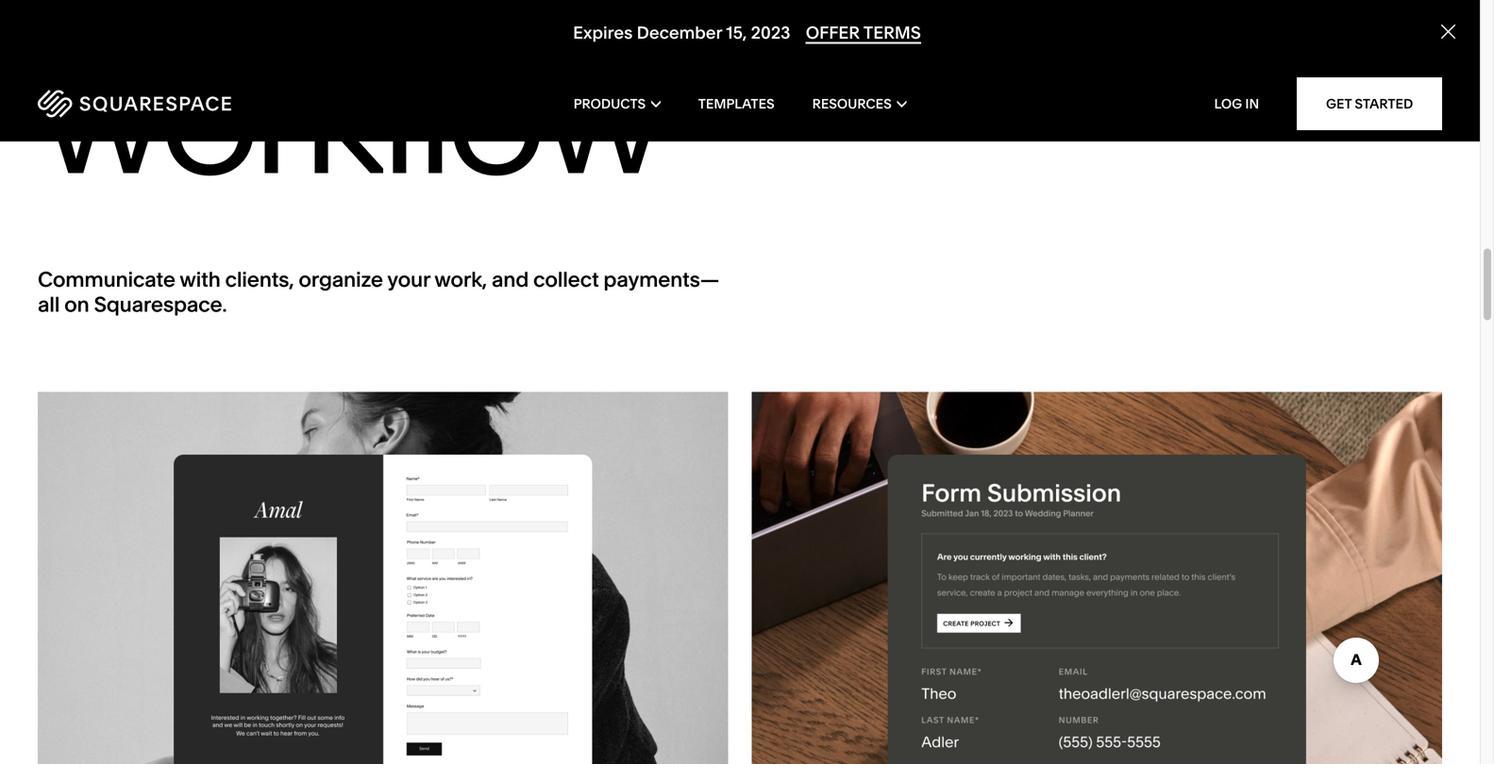 Task type: describe. For each thing, give the bounding box(es) containing it.
communicate
[[38, 267, 175, 292]]

started
[[1355, 96, 1413, 112]]

your
[[387, 267, 430, 292]]

work,
[[434, 267, 487, 292]]

custom contact form on a website to attract and capture new leads. image
[[38, 392, 728, 765]]

products button
[[574, 66, 661, 142]]

communicate with clients, organize your work, and collect payments— all on squarespace.
[[38, 267, 720, 317]]

offer terms link
[[806, 22, 921, 44]]

get started
[[1326, 96, 1413, 112]]

and
[[492, 267, 529, 292]]

squarespace logo image
[[38, 90, 231, 118]]

log             in link
[[1215, 96, 1259, 112]]

2023
[[751, 22, 791, 43]]

squarespace client intake form submission highlights client contact information and enables users to create a new project directly from the submission. image
[[752, 392, 1442, 765]]

templates link
[[698, 66, 775, 142]]

get
[[1326, 96, 1352, 112]]

with
[[180, 267, 221, 292]]

log
[[1215, 96, 1243, 112]]

15,
[[726, 22, 747, 43]]

organize
[[299, 267, 383, 292]]

clients,
[[225, 267, 294, 292]]

offer
[[806, 22, 860, 43]]

expires
[[573, 22, 633, 43]]

log             in
[[1215, 96, 1259, 112]]



Task type: vqa. For each thing, say whether or not it's contained in the screenshot.
Filtering
no



Task type: locate. For each thing, give the bounding box(es) containing it.
on
[[64, 292, 89, 317]]

offer terms
[[806, 22, 921, 43]]

expires december 15, 2023
[[573, 22, 791, 43]]

templates
[[698, 96, 775, 112]]

terms
[[864, 22, 921, 43]]

all
[[38, 292, 60, 317]]

squarespace logo link
[[38, 90, 319, 118]]

squarespace.
[[94, 292, 227, 317]]

in
[[1246, 96, 1259, 112]]

payments—
[[604, 267, 720, 292]]

get started link
[[1297, 77, 1442, 130]]

resources
[[812, 96, 892, 112]]

resources button
[[812, 66, 907, 142]]

products
[[574, 96, 646, 112]]

december
[[637, 22, 722, 43]]

collect
[[533, 267, 599, 292]]



